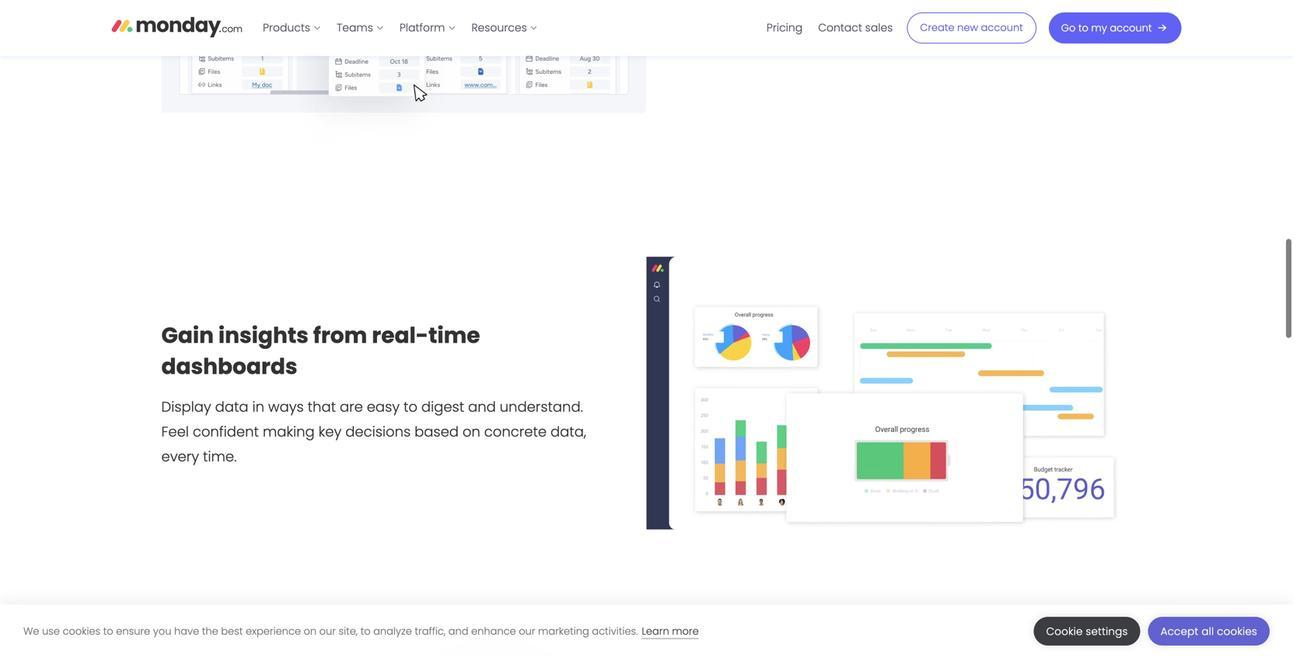 Task type: locate. For each thing, give the bounding box(es) containing it.
learn more link
[[642, 625, 699, 640]]

1 cookies from the left
[[63, 625, 100, 639]]

ways
[[268, 397, 304, 417]]

account
[[981, 21, 1024, 35], [1110, 21, 1152, 35]]

2 cookies from the left
[[1217, 625, 1258, 639]]

every
[[161, 447, 199, 467]]

our right enhance
[[519, 625, 536, 639]]

on inside display data in ways that are easy to digest and understand. feel confident making key decisions based on concrete data, every time.
[[463, 422, 481, 442]]

0 horizontal spatial account
[[981, 21, 1024, 35]]

concrete
[[484, 422, 547, 442]]

to inside display data in ways that are easy to digest and understand. feel confident making key decisions based on concrete data, every time.
[[404, 397, 418, 417]]

cookies inside button
[[1217, 625, 1258, 639]]

1 list from the left
[[255, 0, 546, 56]]

to left ensure
[[103, 625, 113, 639]]

easy
[[367, 397, 400, 417]]

use
[[42, 625, 60, 639]]

0 horizontal spatial cookies
[[63, 625, 100, 639]]

and inside display data in ways that are easy to digest and understand. feel confident making key decisions based on concrete data, every time.
[[468, 397, 496, 417]]

2 list from the left
[[759, 0, 901, 56]]

accept
[[1161, 625, 1199, 639]]

cookies right the use
[[63, 625, 100, 639]]

all
[[1202, 625, 1214, 639]]

cookie settings button
[[1034, 618, 1141, 646]]

0 vertical spatial and
[[468, 397, 496, 417]]

to inside button
[[1079, 21, 1089, 35]]

account right "my"
[[1110, 21, 1152, 35]]

we use cookies to ensure you have the best experience on our site, to analyze traffic, and enhance our marketing activities. learn more
[[23, 625, 699, 639]]

activities.
[[592, 625, 638, 639]]

cookies for use
[[63, 625, 100, 639]]

1 horizontal spatial account
[[1110, 21, 1152, 35]]

teams link
[[329, 16, 392, 40]]

1 horizontal spatial our
[[519, 625, 536, 639]]

experience
[[246, 625, 301, 639]]

the
[[202, 625, 218, 639]]

0 horizontal spatial our
[[319, 625, 336, 639]]

on right the based
[[463, 422, 481, 442]]

1 vertical spatial and
[[449, 625, 469, 639]]

pricing
[[767, 20, 803, 35]]

and
[[468, 397, 496, 417], [449, 625, 469, 639]]

cookies
[[63, 625, 100, 639], [1217, 625, 1258, 639]]

cookies right all
[[1217, 625, 1258, 639]]

on
[[463, 422, 481, 442], [304, 625, 317, 639]]

monday.com logo image
[[112, 10, 243, 43]]

accept all cookies
[[1161, 625, 1258, 639]]

display data in ways that are easy to digest and understand. feel confident making key decisions based on concrete data, every time.
[[161, 397, 587, 467]]

0 vertical spatial on
[[463, 422, 481, 442]]

create new account
[[920, 21, 1024, 35]]

time
[[429, 320, 480, 351]]

pricing link
[[759, 16, 811, 40]]

to right go
[[1079, 21, 1089, 35]]

sales
[[866, 20, 893, 35]]

and right traffic,
[[449, 625, 469, 639]]

ensure
[[116, 625, 150, 639]]

contact sales link
[[811, 16, 901, 40]]

dashboards
[[161, 351, 298, 382]]

are
[[340, 397, 363, 417]]

on right experience
[[304, 625, 317, 639]]

to right easy
[[404, 397, 418, 417]]

our
[[319, 625, 336, 639], [519, 625, 536, 639]]

real-
[[372, 320, 429, 351]]

understand.
[[500, 397, 583, 417]]

more
[[672, 625, 699, 639]]

to
[[1079, 21, 1089, 35], [404, 397, 418, 417], [103, 625, 113, 639], [361, 625, 371, 639]]

and right digest
[[468, 397, 496, 417]]

account right "new"
[[981, 21, 1024, 35]]

making
[[263, 422, 315, 442]]

0 horizontal spatial on
[[304, 625, 317, 639]]

enhance
[[471, 625, 516, 639]]

go to my account
[[1062, 21, 1152, 35]]

resources
[[472, 20, 527, 35]]

on inside 'dialog'
[[304, 625, 317, 639]]

1 vertical spatial on
[[304, 625, 317, 639]]

confident
[[193, 422, 259, 442]]

1 horizontal spatial on
[[463, 422, 481, 442]]

best
[[221, 625, 243, 639]]

1 horizontal spatial cookies
[[1217, 625, 1258, 639]]

our left site,
[[319, 625, 336, 639]]

contact
[[818, 20, 863, 35]]

to right site,
[[361, 625, 371, 639]]

1 horizontal spatial list
[[759, 0, 901, 56]]

key
[[319, 422, 342, 442]]

0 horizontal spatial list
[[255, 0, 546, 56]]

dialog
[[0, 605, 1294, 659]]

decisions
[[346, 422, 411, 442]]

list
[[255, 0, 546, 56], [759, 0, 901, 56]]



Task type: describe. For each thing, give the bounding box(es) containing it.
have
[[174, 625, 199, 639]]

cookies for all
[[1217, 625, 1258, 639]]

platform link
[[392, 16, 464, 40]]

and inside 'dialog'
[[449, 625, 469, 639]]

marketing
[[538, 625, 589, 639]]

resources link
[[464, 16, 546, 40]]

analyze
[[374, 625, 412, 639]]

that
[[308, 397, 336, 417]]

products link
[[255, 16, 329, 40]]

we
[[23, 625, 39, 639]]

time.
[[203, 447, 237, 467]]

products
[[263, 20, 310, 35]]

teams
[[337, 20, 373, 35]]

create
[[920, 21, 955, 35]]

my
[[1092, 21, 1108, 35]]

kanban4 image
[[161, 0, 647, 145]]

cookie settings
[[1047, 625, 1128, 639]]

you
[[153, 625, 171, 639]]

gain
[[161, 320, 214, 351]]

data,
[[551, 422, 587, 442]]

go
[[1062, 21, 1076, 35]]

new
[[958, 21, 979, 35]]

dialog containing cookie settings
[[0, 605, 1294, 659]]

display
[[161, 397, 211, 417]]

2 our from the left
[[519, 625, 536, 639]]

learn
[[642, 625, 670, 639]]

traffic,
[[415, 625, 446, 639]]

gain insights from real-time dashboards
[[161, 320, 480, 382]]

feel
[[161, 422, 189, 442]]

create new account button
[[907, 12, 1037, 44]]

data
[[215, 397, 249, 417]]

list containing pricing
[[759, 0, 901, 56]]

go to my account button
[[1049, 12, 1182, 44]]

settings
[[1086, 625, 1128, 639]]

list containing products
[[255, 0, 546, 56]]

digest
[[422, 397, 464, 417]]

from
[[313, 320, 367, 351]]

1 our from the left
[[319, 625, 336, 639]]

cookie
[[1047, 625, 1083, 639]]

based
[[415, 422, 459, 442]]

accept all cookies button
[[1149, 618, 1270, 646]]

platform
[[400, 20, 445, 35]]

in
[[252, 397, 264, 417]]

contact sales
[[818, 20, 893, 35]]

site,
[[339, 625, 358, 639]]

insights
[[219, 320, 309, 351]]

account inside create new account button
[[981, 21, 1024, 35]]

account inside go to my account button
[[1110, 21, 1152, 35]]

main element
[[255, 0, 1182, 56]]



Task type: vqa. For each thing, say whether or not it's contained in the screenshot.
the Efforts
no



